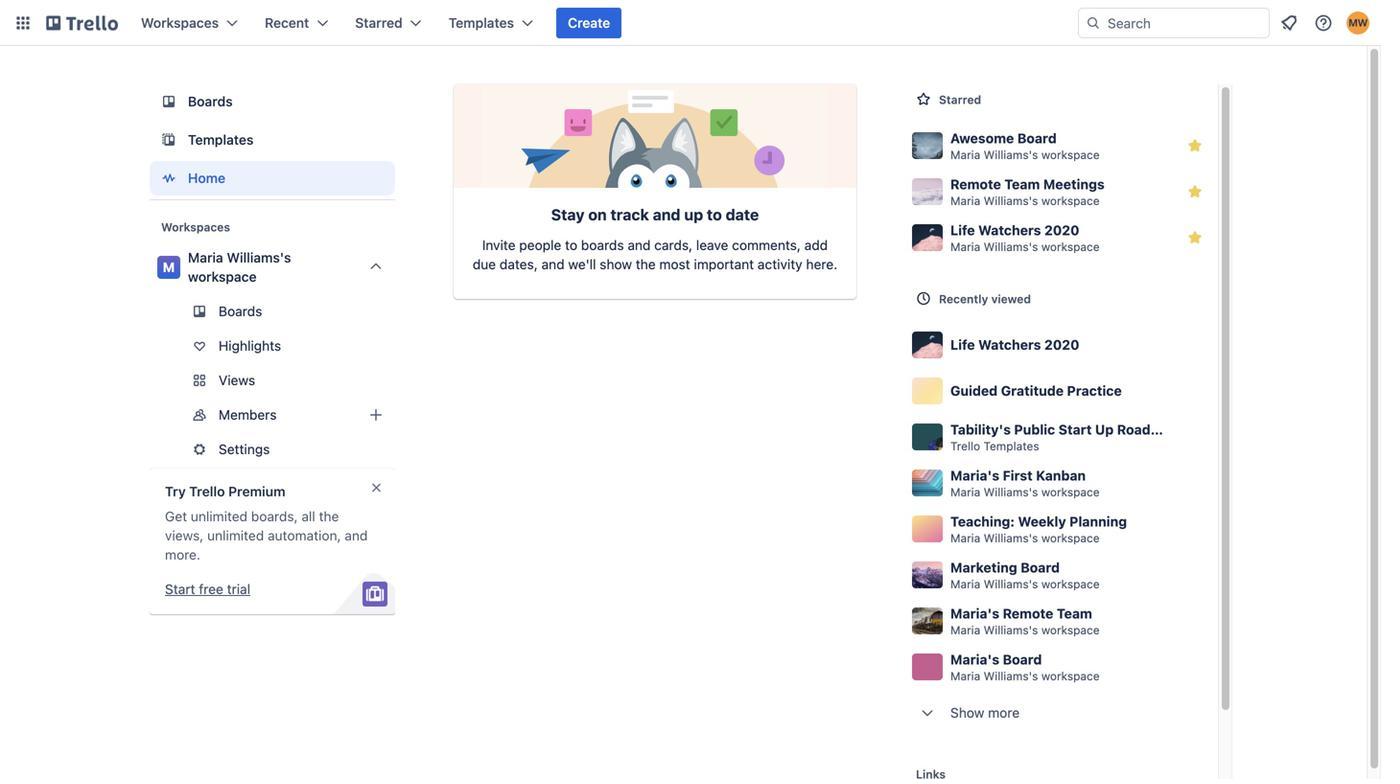 Task type: vqa. For each thing, say whether or not it's contained in the screenshot.
is
no



Task type: describe. For each thing, give the bounding box(es) containing it.
life watchers 2020
[[951, 337, 1080, 353]]

williams's inside maria's board maria williams's workspace
[[984, 670, 1038, 683]]

members
[[219, 407, 277, 423]]

invite
[[482, 237, 516, 253]]

trello inside tability's public start up roadmap trello templates
[[951, 440, 980, 453]]

maria's for maria's remote team
[[951, 606, 1000, 622]]

activity
[[758, 257, 802, 272]]

templates button
[[437, 8, 545, 38]]

start free trial
[[165, 582, 250, 598]]

automation,
[[268, 528, 341, 544]]

comments,
[[732, 237, 801, 253]]

more.
[[165, 547, 200, 563]]

members link
[[150, 400, 395, 431]]

recently viewed
[[939, 293, 1031, 306]]

start inside button
[[165, 582, 195, 598]]

starred button
[[344, 8, 433, 38]]

watchers for life watchers 2020
[[978, 337, 1041, 353]]

free
[[199, 582, 223, 598]]

workspace inside remote team meetings maria williams's workspace
[[1041, 194, 1100, 208]]

roadmap
[[1117, 422, 1179, 438]]

williams's inside 'maria williams's workspace'
[[227, 250, 291, 266]]

trello inside try trello premium get unlimited boards, all the views, unlimited automation, and more.
[[189, 484, 225, 500]]

people
[[519, 237, 561, 253]]

trial
[[227, 582, 250, 598]]

start inside tability's public start up roadmap trello templates
[[1059, 422, 1092, 438]]

williams's inside life watchers 2020 maria williams's workspace
[[984, 240, 1038, 254]]

templates inside 'templates' popup button
[[449, 15, 514, 31]]

guided
[[951, 383, 998, 399]]

life watchers 2020 link
[[904, 322, 1218, 368]]

and inside try trello premium get unlimited boards, all the views, unlimited automation, and more.
[[345, 528, 368, 544]]

williams's inside 'marketing board maria williams's workspace'
[[984, 578, 1038, 591]]

maria inside 'marketing board maria williams's workspace'
[[951, 578, 981, 591]]

maria's for maria's board
[[951, 652, 1000, 668]]

boards link for templates
[[150, 84, 395, 119]]

highlights
[[219, 338, 281, 354]]

workspace inside awesome board maria williams's workspace
[[1041, 148, 1100, 162]]

date
[[726, 206, 759, 224]]

template board image
[[157, 129, 180, 152]]

show
[[951, 705, 984, 721]]

remote team meetings maria williams's workspace
[[951, 176, 1105, 208]]

create button
[[556, 8, 622, 38]]

we'll
[[568, 257, 596, 272]]

meetings
[[1043, 176, 1105, 192]]

views
[[219, 373, 255, 388]]

cards,
[[654, 237, 693, 253]]

kanban
[[1036, 468, 1086, 484]]

all
[[302, 509, 315, 525]]

marketing
[[951, 560, 1017, 576]]

team inside maria's remote team maria williams's workspace
[[1057, 606, 1092, 622]]

to inside invite people to boards and cards, leave comments, add due dates, and we'll show the most important activity here.
[[565, 237, 577, 253]]

first
[[1003, 468, 1033, 484]]

boards link for highlights
[[150, 296, 395, 327]]

click to unstar awesome board. it will be removed from your starred list. image
[[1186, 136, 1205, 155]]

try
[[165, 484, 186, 500]]

workspace inside maria's first kanban maria williams's workspace
[[1041, 486, 1100, 499]]

watchers for life watchers 2020 maria williams's workspace
[[978, 223, 1041, 238]]

2020 for life watchers 2020
[[1044, 337, 1080, 353]]

maria inside maria's board maria williams's workspace
[[951, 670, 981, 683]]

maria inside maria's remote team maria williams's workspace
[[951, 624, 981, 637]]

guided gratitude practice
[[951, 383, 1122, 399]]

williams's inside maria's remote team maria williams's workspace
[[984, 624, 1038, 637]]

practice
[[1067, 383, 1122, 399]]

up
[[684, 206, 703, 224]]

leave
[[696, 237, 728, 253]]

maria's first kanban maria williams's workspace
[[951, 468, 1100, 499]]

primary element
[[0, 0, 1381, 46]]

show
[[600, 257, 632, 272]]

1 vertical spatial workspaces
[[161, 221, 230, 234]]

maria inside life watchers 2020 maria williams's workspace
[[951, 240, 981, 254]]

guided gratitude practice link
[[904, 368, 1218, 414]]

click to unstar remote team meetings. it will be removed from your starred list. image
[[1186, 182, 1205, 201]]

remote inside remote team meetings maria williams's workspace
[[951, 176, 1001, 192]]

teaching: weekly planning maria williams's workspace
[[951, 514, 1127, 545]]

0 vertical spatial unlimited
[[191, 509, 248, 525]]

on
[[588, 206, 607, 224]]

get
[[165, 509, 187, 525]]

settings
[[219, 442, 270, 458]]

board image
[[157, 90, 180, 113]]

the inside invite people to boards and cards, leave comments, add due dates, and we'll show the most important activity here.
[[636, 257, 656, 272]]

workspace inside 'marketing board maria williams's workspace'
[[1041, 578, 1100, 591]]

workspace inside teaching: weekly planning maria williams's workspace
[[1041, 532, 1100, 545]]

and up show
[[628, 237, 651, 253]]

here.
[[806, 257, 838, 272]]

tability's
[[951, 422, 1011, 438]]

public
[[1014, 422, 1055, 438]]

tability's public start up roadmap trello templates
[[951, 422, 1179, 453]]

boards
[[581, 237, 624, 253]]

templates link
[[150, 123, 395, 157]]

premium
[[228, 484, 285, 500]]

workspace inside 'maria williams's workspace'
[[188, 269, 257, 285]]

m
[[163, 259, 175, 275]]

up
[[1095, 422, 1114, 438]]

home image
[[157, 167, 180, 190]]

awesome
[[951, 130, 1014, 146]]

workspace inside life watchers 2020 maria williams's workspace
[[1041, 240, 1100, 254]]

stay
[[551, 206, 585, 224]]

board for marketing board
[[1021, 560, 1060, 576]]

0 notifications image
[[1278, 12, 1301, 35]]

maria's board maria williams's workspace
[[951, 652, 1100, 683]]

track
[[610, 206, 649, 224]]

remote inside maria's remote team maria williams's workspace
[[1003, 606, 1054, 622]]



Task type: locate. For each thing, give the bounding box(es) containing it.
maria
[[951, 148, 981, 162], [951, 194, 981, 208], [951, 240, 981, 254], [188, 250, 223, 266], [951, 486, 981, 499], [951, 532, 981, 545], [951, 578, 981, 591], [951, 624, 981, 637], [951, 670, 981, 683]]

boards link up highlights link
[[150, 296, 395, 327]]

try trello premium get unlimited boards, all the views, unlimited automation, and more.
[[165, 484, 368, 563]]

start left up at right bottom
[[1059, 422, 1092, 438]]

starred up awesome
[[939, 93, 981, 106]]

maria's inside maria's first kanban maria williams's workspace
[[951, 468, 1000, 484]]

to right up
[[707, 206, 722, 224]]

0 horizontal spatial to
[[565, 237, 577, 253]]

2 vertical spatial board
[[1003, 652, 1042, 668]]

0 horizontal spatial start
[[165, 582, 195, 598]]

show more
[[951, 705, 1020, 721]]

board up remote team meetings maria williams's workspace
[[1017, 130, 1057, 146]]

remote
[[951, 176, 1001, 192], [1003, 606, 1054, 622]]

workspaces up board icon
[[141, 15, 219, 31]]

create
[[568, 15, 610, 31]]

williams's inside maria's first kanban maria williams's workspace
[[984, 486, 1038, 499]]

to up we'll
[[565, 237, 577, 253]]

maria's remote team maria williams's workspace
[[951, 606, 1100, 637]]

teaching:
[[951, 514, 1015, 530]]

life watchers 2020 maria williams's workspace
[[951, 223, 1100, 254]]

unlimited up views,
[[191, 509, 248, 525]]

recent button
[[253, 8, 340, 38]]

recently
[[939, 293, 988, 306]]

start free trial button
[[165, 580, 250, 599]]

templates inside tability's public start up roadmap trello templates
[[984, 440, 1039, 453]]

maria's inside maria's board maria williams's workspace
[[951, 652, 1000, 668]]

0 vertical spatial maria's
[[951, 468, 1000, 484]]

the left most
[[636, 257, 656, 272]]

maria's up show
[[951, 652, 1000, 668]]

boards for templates
[[188, 94, 233, 109]]

and right automation,
[[345, 528, 368, 544]]

maria inside remote team meetings maria williams's workspace
[[951, 194, 981, 208]]

3 maria's from the top
[[951, 652, 1000, 668]]

1 vertical spatial starred
[[939, 93, 981, 106]]

0 vertical spatial start
[[1059, 422, 1092, 438]]

trello down tability's
[[951, 440, 980, 453]]

0 vertical spatial watchers
[[978, 223, 1041, 238]]

starred right "recent" "popup button" on the left
[[355, 15, 403, 31]]

team down 'marketing board maria williams's workspace'
[[1057, 606, 1092, 622]]

awesome board maria williams's workspace
[[951, 130, 1100, 162]]

0 vertical spatial the
[[636, 257, 656, 272]]

search image
[[1086, 15, 1101, 31]]

workspace inside maria's board maria williams's workspace
[[1041, 670, 1100, 683]]

1 horizontal spatial to
[[707, 206, 722, 224]]

maria's
[[951, 468, 1000, 484], [951, 606, 1000, 622], [951, 652, 1000, 668]]

views link
[[150, 365, 395, 396]]

1 2020 from the top
[[1044, 223, 1080, 238]]

1 maria's from the top
[[951, 468, 1000, 484]]

workspace inside maria's remote team maria williams's workspace
[[1041, 624, 1100, 637]]

watchers
[[978, 223, 1041, 238], [978, 337, 1041, 353]]

boards link up templates link
[[150, 84, 395, 119]]

templates right starred dropdown button
[[449, 15, 514, 31]]

2 watchers from the top
[[978, 337, 1041, 353]]

1 vertical spatial boards
[[219, 304, 262, 319]]

0 vertical spatial team
[[1005, 176, 1040, 192]]

2 vertical spatial maria's
[[951, 652, 1000, 668]]

1 vertical spatial team
[[1057, 606, 1092, 622]]

life for life watchers 2020
[[951, 337, 975, 353]]

start left free
[[165, 582, 195, 598]]

templates inside templates link
[[188, 132, 254, 148]]

williams's inside remote team meetings maria williams's workspace
[[984, 194, 1038, 208]]

watchers down remote team meetings maria williams's workspace
[[978, 223, 1041, 238]]

1 horizontal spatial trello
[[951, 440, 980, 453]]

williams's inside teaching: weekly planning maria williams's workspace
[[984, 532, 1038, 545]]

2 maria's from the top
[[951, 606, 1000, 622]]

williams's down first on the bottom right of page
[[984, 486, 1038, 499]]

the
[[636, 257, 656, 272], [319, 509, 339, 525]]

boards up the highlights
[[219, 304, 262, 319]]

1 horizontal spatial remote
[[1003, 606, 1054, 622]]

williams's up life watchers 2020 maria williams's workspace
[[984, 194, 1038, 208]]

2 boards link from the top
[[150, 296, 395, 327]]

remote down 'marketing board maria williams's workspace'
[[1003, 606, 1054, 622]]

2020 up guided gratitude practice link
[[1044, 337, 1080, 353]]

0 vertical spatial life
[[951, 223, 975, 238]]

workspaces up m
[[161, 221, 230, 234]]

due
[[473, 257, 496, 272]]

trello
[[951, 440, 980, 453], [189, 484, 225, 500]]

Search field
[[1101, 9, 1269, 37]]

1 vertical spatial watchers
[[978, 337, 1041, 353]]

1 horizontal spatial start
[[1059, 422, 1092, 438]]

watchers down viewed
[[978, 337, 1041, 353]]

0 horizontal spatial starred
[[355, 15, 403, 31]]

1 vertical spatial boards link
[[150, 296, 395, 327]]

williams's down awesome
[[984, 148, 1038, 162]]

unlimited
[[191, 509, 248, 525], [207, 528, 264, 544]]

maria williams's workspace
[[188, 250, 291, 285]]

williams's up more in the bottom right of the page
[[984, 670, 1038, 683]]

weekly
[[1018, 514, 1066, 530]]

team down awesome board maria williams's workspace at right
[[1005, 176, 1040, 192]]

team
[[1005, 176, 1040, 192], [1057, 606, 1092, 622]]

most
[[659, 257, 690, 272]]

boards for highlights
[[219, 304, 262, 319]]

williams's
[[984, 148, 1038, 162], [984, 194, 1038, 208], [984, 240, 1038, 254], [227, 250, 291, 266], [984, 486, 1038, 499], [984, 532, 1038, 545], [984, 578, 1038, 591], [984, 624, 1038, 637], [984, 670, 1038, 683]]

2 2020 from the top
[[1044, 337, 1080, 353]]

templates
[[449, 15, 514, 31], [188, 132, 254, 148], [984, 440, 1039, 453]]

williams's down 'home' 'link'
[[227, 250, 291, 266]]

0 vertical spatial board
[[1017, 130, 1057, 146]]

williams's down 'marketing'
[[984, 578, 1038, 591]]

life up recently
[[951, 223, 975, 238]]

1 vertical spatial 2020
[[1044, 337, 1080, 353]]

williams's up maria's board maria williams's workspace
[[984, 624, 1038, 637]]

life down recently
[[951, 337, 975, 353]]

1 vertical spatial unlimited
[[207, 528, 264, 544]]

click to unstar life watchers 2020. it will be removed from your starred list. image
[[1186, 228, 1205, 247]]

1 horizontal spatial templates
[[449, 15, 514, 31]]

boards right board icon
[[188, 94, 233, 109]]

0 horizontal spatial trello
[[189, 484, 225, 500]]

and left up
[[653, 206, 681, 224]]

workspaces button
[[129, 8, 249, 38]]

maria's inside maria's remote team maria williams's workspace
[[951, 606, 1000, 622]]

1 life from the top
[[951, 223, 975, 238]]

1 vertical spatial to
[[565, 237, 577, 253]]

0 vertical spatial boards
[[188, 94, 233, 109]]

2 horizontal spatial templates
[[984, 440, 1039, 453]]

0 vertical spatial templates
[[449, 15, 514, 31]]

board for maria's board
[[1003, 652, 1042, 668]]

2020
[[1044, 223, 1080, 238], [1044, 337, 1080, 353]]

important
[[694, 257, 754, 272]]

gratitude
[[1001, 383, 1064, 399]]

0 horizontal spatial templates
[[188, 132, 254, 148]]

0 vertical spatial remote
[[951, 176, 1001, 192]]

board for awesome board
[[1017, 130, 1057, 146]]

maria inside maria's first kanban maria williams's workspace
[[951, 486, 981, 499]]

0 vertical spatial starred
[[355, 15, 403, 31]]

life for life watchers 2020 maria williams's workspace
[[951, 223, 975, 238]]

the right all
[[319, 509, 339, 525]]

maria's down 'marketing'
[[951, 606, 1000, 622]]

team inside remote team meetings maria williams's workspace
[[1005, 176, 1040, 192]]

0 vertical spatial trello
[[951, 440, 980, 453]]

stay on track and up to date
[[551, 206, 759, 224]]

board inside 'marketing board maria williams's workspace'
[[1021, 560, 1060, 576]]

and down people
[[541, 257, 565, 272]]

show more button
[[904, 691, 1218, 737]]

maria inside awesome board maria williams's workspace
[[951, 148, 981, 162]]

1 horizontal spatial the
[[636, 257, 656, 272]]

workspaces inside dropdown button
[[141, 15, 219, 31]]

boards link
[[150, 84, 395, 119], [150, 296, 395, 327]]

to
[[707, 206, 722, 224], [565, 237, 577, 253]]

williams's up viewed
[[984, 240, 1038, 254]]

1 vertical spatial trello
[[189, 484, 225, 500]]

add
[[804, 237, 828, 253]]

and
[[653, 206, 681, 224], [628, 237, 651, 253], [541, 257, 565, 272], [345, 528, 368, 544]]

starred inside starred dropdown button
[[355, 15, 403, 31]]

remote down awesome
[[951, 176, 1001, 192]]

0 horizontal spatial team
[[1005, 176, 1040, 192]]

williams's inside awesome board maria williams's workspace
[[984, 148, 1038, 162]]

1 vertical spatial maria's
[[951, 606, 1000, 622]]

boards
[[188, 94, 233, 109], [219, 304, 262, 319]]

viewed
[[991, 293, 1031, 306]]

2 vertical spatial templates
[[984, 440, 1039, 453]]

unlimited down boards,
[[207, 528, 264, 544]]

1 vertical spatial life
[[951, 337, 975, 353]]

workspaces
[[141, 15, 219, 31], [161, 221, 230, 234]]

1 vertical spatial the
[[319, 509, 339, 525]]

maria inside 'maria williams's workspace'
[[188, 250, 223, 266]]

more
[[988, 705, 1020, 721]]

0 vertical spatial boards link
[[150, 84, 395, 119]]

trello right try
[[189, 484, 225, 500]]

0 horizontal spatial the
[[319, 509, 339, 525]]

back to home image
[[46, 8, 118, 38]]

2 life from the top
[[951, 337, 975, 353]]

1 vertical spatial board
[[1021, 560, 1060, 576]]

maria inside teaching: weekly planning maria williams's workspace
[[951, 532, 981, 545]]

1 vertical spatial remote
[[1003, 606, 1054, 622]]

the inside try trello premium get unlimited boards, all the views, unlimited automation, and more.
[[319, 509, 339, 525]]

2020 for life watchers 2020 maria williams's workspace
[[1044, 223, 1080, 238]]

templates down public
[[984, 440, 1039, 453]]

1 horizontal spatial team
[[1057, 606, 1092, 622]]

home
[[188, 170, 225, 186]]

life inside life watchers 2020 maria williams's workspace
[[951, 223, 975, 238]]

williams's down teaching:
[[984, 532, 1038, 545]]

0 horizontal spatial remote
[[951, 176, 1001, 192]]

2020 down the meetings
[[1044, 223, 1080, 238]]

recent
[[265, 15, 309, 31]]

boards,
[[251, 509, 298, 525]]

settings link
[[150, 434, 395, 465]]

maria williams (mariawilliams94) image
[[1347, 12, 1370, 35]]

maria's left first on the bottom right of page
[[951, 468, 1000, 484]]

1 vertical spatial start
[[165, 582, 195, 598]]

board inside awesome board maria williams's workspace
[[1017, 130, 1057, 146]]

marketing board maria williams's workspace
[[951, 560, 1100, 591]]

0 vertical spatial to
[[707, 206, 722, 224]]

invite people to boards and cards, leave comments, add due dates, and we'll show the most important activity here.
[[473, 237, 838, 272]]

1 boards link from the top
[[150, 84, 395, 119]]

1 watchers from the top
[[978, 223, 1041, 238]]

1 horizontal spatial starred
[[939, 93, 981, 106]]

home link
[[150, 161, 395, 196]]

board down maria's remote team maria williams's workspace
[[1003, 652, 1042, 668]]

board inside maria's board maria williams's workspace
[[1003, 652, 1042, 668]]

views,
[[165, 528, 204, 544]]

templates up home
[[188, 132, 254, 148]]

1 vertical spatial templates
[[188, 132, 254, 148]]

workspace
[[1041, 148, 1100, 162], [1041, 194, 1100, 208], [1041, 240, 1100, 254], [188, 269, 257, 285], [1041, 486, 1100, 499], [1041, 532, 1100, 545], [1041, 578, 1100, 591], [1041, 624, 1100, 637], [1041, 670, 1100, 683]]

dates,
[[500, 257, 538, 272]]

life
[[951, 223, 975, 238], [951, 337, 975, 353]]

highlights link
[[150, 331, 395, 362]]

0 vertical spatial workspaces
[[141, 15, 219, 31]]

add image
[[364, 404, 388, 427]]

watchers inside life watchers 2020 maria williams's workspace
[[978, 223, 1041, 238]]

2020 inside life watchers 2020 maria williams's workspace
[[1044, 223, 1080, 238]]

open information menu image
[[1314, 13, 1333, 33]]

board down teaching: weekly planning maria williams's workspace
[[1021, 560, 1060, 576]]

maria's for maria's first kanban
[[951, 468, 1000, 484]]

0 vertical spatial 2020
[[1044, 223, 1080, 238]]

planning
[[1070, 514, 1127, 530]]



